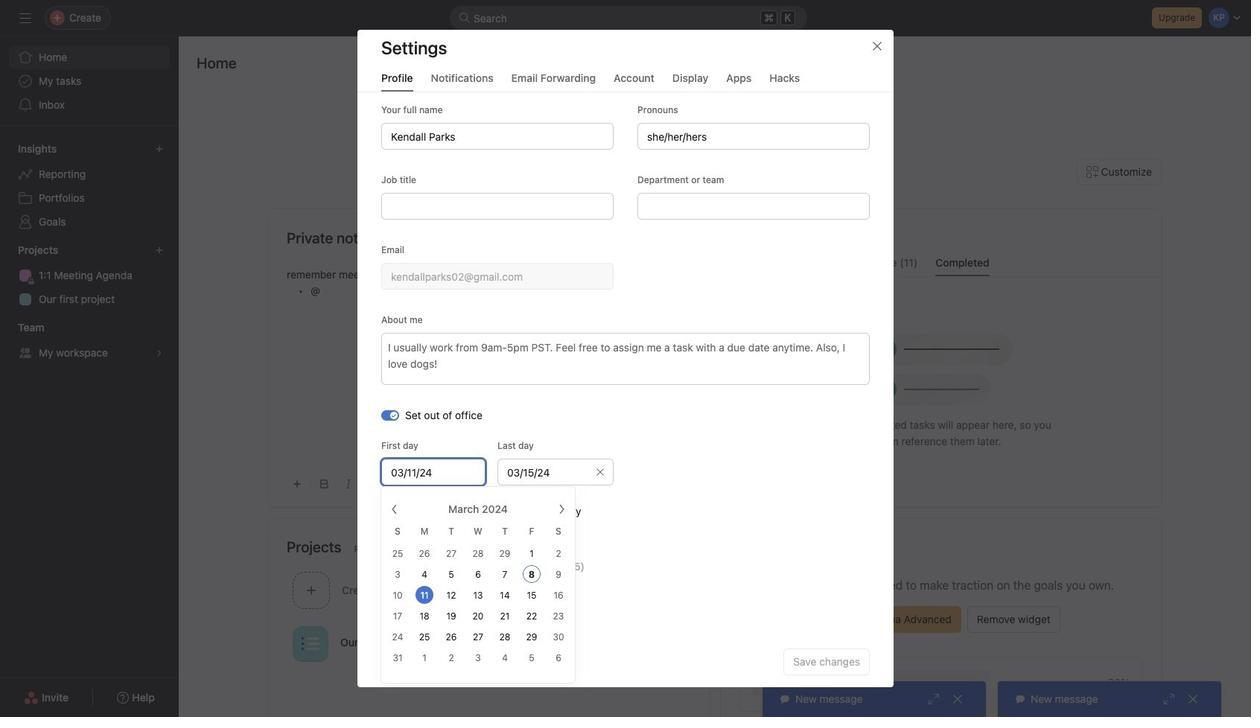 Task type: vqa. For each thing, say whether or not it's contained in the screenshot.
Insert an object icon
no



Task type: describe. For each thing, give the bounding box(es) containing it.
hide sidebar image
[[19, 12, 31, 24]]

projects element
[[0, 237, 179, 314]]

I usually work from 9am-5pm PST. Feel free to assign me a task with a due date anytime. Also, I love dogs! text field
[[382, 333, 870, 385]]

list image
[[302, 635, 320, 653]]

expand new message image
[[928, 694, 940, 706]]

at mention image
[[585, 478, 597, 490]]

people image
[[504, 582, 522, 599]]

prominent image
[[459, 12, 471, 24]]

previous month image
[[389, 504, 401, 516]]

increase list indent image
[[511, 480, 520, 489]]



Task type: locate. For each thing, give the bounding box(es) containing it.
numbered list image
[[463, 480, 472, 489]]

italics image
[[344, 480, 353, 489]]

0 horizontal spatial close image
[[952, 694, 964, 706]]

code image
[[416, 480, 425, 489]]

insights element
[[0, 136, 179, 237]]

Third-person pronouns (e.g. she/her/hers) text field
[[638, 123, 870, 150]]

bulleted list image
[[440, 480, 449, 489]]

close image
[[952, 694, 964, 706], [1188, 694, 1200, 706]]

close image right expand new message icon
[[952, 694, 964, 706]]

Optional text field
[[498, 459, 614, 486]]

switch
[[382, 410, 399, 421]]

1 close image from the left
[[952, 694, 964, 706]]

close image right expand new message image
[[1188, 694, 1200, 706]]

underline image
[[368, 480, 377, 489]]

link image
[[535, 480, 544, 489]]

teams element
[[0, 314, 179, 368]]

bold image
[[320, 480, 329, 489]]

None text field
[[382, 123, 614, 150], [382, 263, 614, 290], [382, 123, 614, 150], [382, 263, 614, 290]]

1 horizontal spatial close image
[[1188, 694, 1200, 706]]

close image for expand new message image
[[1188, 694, 1200, 706]]

close image
[[872, 40, 884, 52]]

document
[[287, 267, 691, 461]]

None text field
[[382, 193, 614, 220], [638, 193, 870, 220], [382, 459, 486, 486], [382, 193, 614, 220], [638, 193, 870, 220], [382, 459, 486, 486]]

clear date image
[[596, 468, 605, 477]]

toolbar
[[287, 467, 691, 501]]

next month image
[[556, 504, 568, 516]]

close image for expand new message icon
[[952, 694, 964, 706]]

strikethrough image
[[392, 480, 401, 489]]

None checkbox
[[382, 507, 390, 516]]

2 close image from the left
[[1188, 694, 1200, 706]]

expand new message image
[[1164, 694, 1176, 706]]

global element
[[0, 37, 179, 126]]

decrease list indent image
[[487, 480, 496, 489]]



